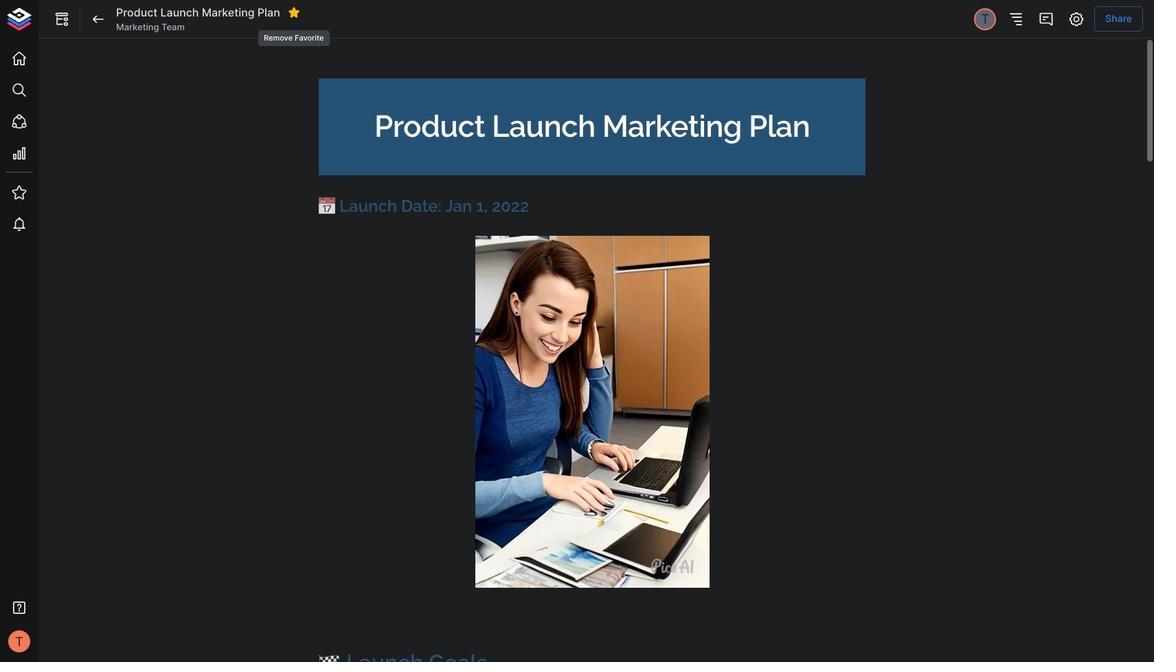 Task type: locate. For each thing, give the bounding box(es) containing it.
tooltip
[[257, 21, 331, 48]]

table of contents image
[[1009, 11, 1025, 27]]

comments image
[[1039, 11, 1055, 27]]

settings image
[[1069, 11, 1086, 27]]

go back image
[[90, 11, 107, 27]]



Task type: describe. For each thing, give the bounding box(es) containing it.
show wiki image
[[54, 11, 70, 27]]

remove favorite image
[[288, 6, 300, 19]]



Task type: vqa. For each thing, say whether or not it's contained in the screenshot.
TOOLTIP
yes



